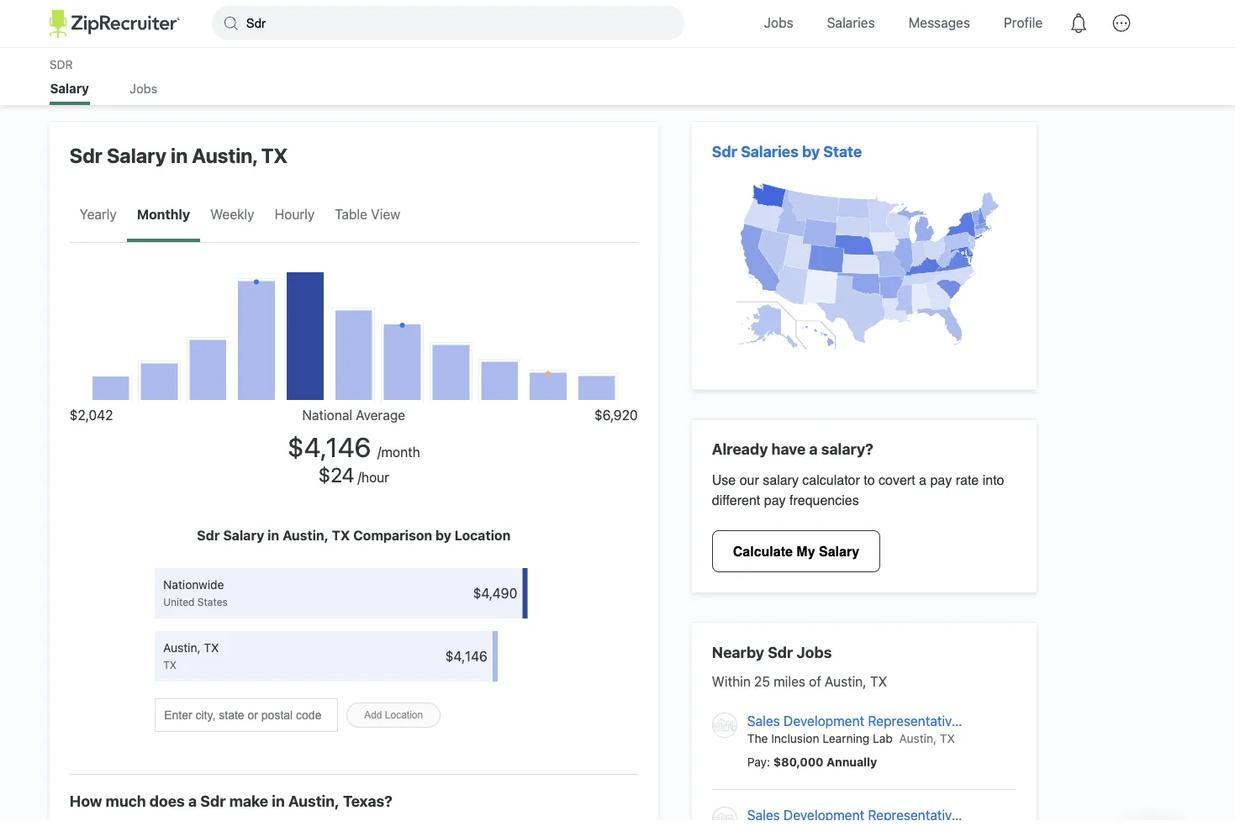 Task type: locate. For each thing, give the bounding box(es) containing it.
calculate my salary button
[[712, 531, 881, 573]]

lab
[[873, 732, 893, 746]]

states
[[198, 597, 228, 608]]

0 horizontal spatial jobs link
[[123, 81, 164, 105]]

nationwide
[[163, 579, 224, 592]]

jobs inside 'tabs' element
[[130, 81, 158, 95]]

0 horizontal spatial pay
[[764, 493, 786, 508]]

austin, down the representative
[[900, 732, 937, 746]]

1 vertical spatial pay
[[764, 493, 786, 508]]

menu image
[[1103, 4, 1142, 42]]

$4,146 inside $2,042 $4,146 /month
[[288, 431, 372, 463]]

0 vertical spatial jobs link
[[752, 0, 806, 47]]

salary right my
[[819, 544, 860, 560]]

messages
[[909, 15, 971, 31]]

tx down the representative
[[940, 732, 956, 746]]

2 vertical spatial jobs
[[797, 644, 832, 662]]

0 vertical spatial a
[[810, 440, 818, 459]]

tab list
[[70, 189, 325, 242]]

development
[[784, 713, 865, 729]]

table view link
[[325, 189, 411, 242]]

by left location
[[436, 527, 452, 543]]

sdr for sdr salary in austin, tx
[[70, 143, 103, 167]]

1 vertical spatial jobs
[[130, 81, 158, 95]]

1 horizontal spatial by
[[803, 142, 820, 160]]

1 horizontal spatial pay
[[931, 472, 952, 488]]

rate
[[956, 472, 979, 488]]

$24 /hour
[[318, 463, 390, 487]]

$4,146 down $4,490
[[446, 649, 488, 665]]

table
[[335, 206, 368, 222]]

pay left rate
[[931, 472, 952, 488]]

tx up the representative
[[871, 674, 888, 690]]

2 horizontal spatial a
[[920, 472, 927, 488]]

25
[[755, 674, 771, 690]]

to
[[864, 472, 875, 488]]

monthly button
[[127, 189, 200, 242]]

a right have in the right bottom of the page
[[810, 440, 818, 459]]

jobs
[[764, 15, 794, 31], [130, 81, 158, 95], [797, 644, 832, 662]]

Search job title or keyword text field
[[212, 6, 685, 40]]

sales development representative (sdr) - virtual/remote the inclusion learning lab austin, tx
[[748, 713, 1103, 746]]

hourly link
[[265, 189, 325, 242]]

salary up the monthly
[[107, 143, 167, 167]]

salary down ziprecruiter image
[[50, 81, 89, 95]]

None button
[[347, 703, 441, 729]]

0 horizontal spatial jobs
[[130, 81, 158, 95]]

-
[[1003, 713, 1009, 729]]

a right the does
[[188, 793, 197, 811]]

in for sdr salary in austin, tx
[[171, 143, 188, 167]]

1 vertical spatial a
[[920, 472, 927, 488]]

0 vertical spatial by
[[803, 142, 820, 160]]

covert
[[879, 472, 916, 488]]

1 vertical spatial $4,146
[[446, 649, 488, 665]]

austin, down $24
[[283, 527, 329, 543]]

by left state
[[803, 142, 820, 160]]

/hour
[[358, 470, 390, 486]]

pay down "salary"
[[764, 493, 786, 508]]

already have a salary?
[[712, 440, 874, 459]]

messages link
[[896, 0, 983, 47]]

jobs left salaries link at the right top of page
[[764, 15, 794, 31]]

0 vertical spatial salaries
[[827, 15, 875, 31]]

$4,146 down national
[[288, 431, 372, 463]]

$2,042
[[70, 407, 113, 423]]

location
[[455, 527, 511, 543]]

1 vertical spatial jobs link
[[123, 81, 164, 105]]

salary?
[[822, 440, 874, 459]]

jobs link left salaries link at the right top of page
[[752, 0, 806, 47]]

1 vertical spatial in
[[268, 527, 279, 543]]

yearly link
[[70, 189, 127, 242]]

jobs link up sdr salary in austin, tx
[[123, 81, 164, 105]]

0 vertical spatial pay
[[931, 472, 952, 488]]

salary
[[763, 472, 799, 488]]

0 horizontal spatial salaries
[[741, 142, 799, 160]]

austin, down united
[[163, 642, 201, 655]]

jobs up of on the bottom right of page
[[797, 644, 832, 662]]

$80,000
[[774, 756, 824, 770]]

weekly link
[[200, 189, 265, 242]]

by inside sdr salaries by state link
[[803, 142, 820, 160]]

have
[[772, 440, 806, 459]]

national average
[[302, 407, 406, 423]]

of
[[809, 674, 822, 690]]

profile link
[[992, 0, 1056, 47]]

different
[[712, 493, 761, 508]]

austin, right of on the bottom right of page
[[825, 674, 867, 690]]

a right the covert
[[920, 472, 927, 488]]

salary
[[50, 81, 89, 95], [107, 143, 167, 167], [223, 527, 264, 543], [819, 544, 860, 560]]

austin, up 'weekly'
[[192, 143, 257, 167]]

salary inside "link"
[[50, 81, 89, 95]]

1 horizontal spatial salaries
[[827, 15, 875, 31]]

a inside the use our salary calculator to covert a pay rate into different pay frequencies
[[920, 472, 927, 488]]

sdr
[[49, 57, 73, 71], [712, 142, 738, 160], [70, 143, 103, 167], [197, 527, 220, 543], [768, 644, 794, 662], [200, 793, 226, 811]]

monthly link
[[127, 189, 200, 242]]

1 vertical spatial by
[[436, 527, 452, 543]]

0 horizontal spatial $4,146
[[288, 431, 372, 463]]

0 horizontal spatial by
[[436, 527, 452, 543]]

0 vertical spatial $4,146
[[288, 431, 372, 463]]

yearly button
[[70, 189, 127, 242]]

austin,
[[192, 143, 257, 167], [283, 527, 329, 543], [163, 642, 201, 655], [825, 674, 867, 690], [900, 732, 937, 746], [289, 793, 340, 811]]

in
[[171, 143, 188, 167], [268, 527, 279, 543], [272, 793, 285, 811]]

nearby sdr jobs
[[712, 644, 832, 662]]

jobs down ziprecruiter image
[[130, 81, 158, 95]]

$4,146
[[288, 431, 372, 463], [446, 649, 488, 665]]

united
[[163, 597, 195, 608]]

tx
[[261, 143, 288, 167], [332, 527, 350, 543], [204, 642, 219, 655], [163, 660, 177, 671], [871, 674, 888, 690], [940, 732, 956, 746]]

average
[[356, 407, 406, 423]]

0 vertical spatial in
[[171, 143, 188, 167]]

notifications image
[[1060, 4, 1099, 42]]

1 horizontal spatial jobs
[[764, 15, 794, 31]]

sdr for sdr
[[49, 57, 73, 71]]

2 vertical spatial a
[[188, 793, 197, 811]]

jobs link
[[752, 0, 806, 47], [123, 81, 164, 105]]

0 vertical spatial jobs
[[764, 15, 794, 31]]

by
[[803, 142, 820, 160], [436, 527, 452, 543]]



Task type: describe. For each thing, give the bounding box(es) containing it.
jobs inside main element
[[764, 15, 794, 31]]

sdr salaries by state image
[[712, 172, 1017, 367]]

frequencies
[[790, 493, 859, 508]]

virtual/remote
[[1012, 713, 1103, 729]]

view
[[371, 206, 401, 222]]

austin, inside sales development representative (sdr) - virtual/remote the inclusion learning lab austin, tx
[[900, 732, 937, 746]]

into
[[983, 472, 1005, 488]]

salary up nationwide on the bottom left of the page
[[223, 527, 264, 543]]

sales
[[748, 713, 780, 729]]

nearby
[[712, 644, 765, 662]]

0 horizontal spatial a
[[188, 793, 197, 811]]

use
[[712, 472, 736, 488]]

profile
[[1004, 15, 1043, 31]]

austin, left texas?
[[289, 793, 340, 811]]

salaries link
[[815, 0, 888, 47]]

hourly button
[[265, 189, 325, 242]]

sales development representative (sdr) - virtual/remote link
[[748, 713, 1103, 732]]

calculate my salary link
[[712, 531, 881, 573]]

annually
[[827, 756, 878, 770]]

tx inside sales development representative (sdr) - virtual/remote the inclusion learning lab austin, tx
[[940, 732, 956, 746]]

ziprecruiter image
[[49, 10, 180, 38]]

tx left comparison on the left of the page
[[332, 527, 350, 543]]

yearly
[[80, 206, 117, 222]]

tabs element
[[49, 81, 1186, 105]]

2 vertical spatial in
[[272, 793, 285, 811]]

(sdr)
[[963, 713, 999, 729]]

hourly
[[275, 206, 315, 222]]

how much does a sdr make in austin, texas?
[[70, 793, 393, 811]]

comparison
[[353, 527, 432, 543]]

in for sdr salary in austin, tx comparison by location
[[268, 527, 279, 543]]

does
[[150, 793, 185, 811]]

monthly
[[137, 206, 190, 222]]

$2,042 $4,146 /month
[[70, 407, 420, 463]]

texas?
[[343, 793, 393, 811]]

weekly
[[210, 206, 255, 222]]

much
[[106, 793, 146, 811]]

austin, tx tx
[[163, 642, 219, 671]]

1 horizontal spatial $4,146
[[446, 649, 488, 665]]

salary link
[[49, 81, 90, 102]]

sdr for sdr salaries by state
[[712, 142, 738, 160]]

table view
[[335, 206, 401, 222]]

inclusion
[[772, 732, 820, 746]]

salaries inside main element
[[827, 15, 875, 31]]

calculator
[[803, 472, 860, 488]]

/month
[[378, 445, 420, 461]]

sdr for sdr salary in austin, tx comparison by location
[[197, 527, 220, 543]]

tx down united
[[163, 660, 177, 671]]

main element
[[49, 0, 1186, 47]]

1 horizontal spatial a
[[810, 440, 818, 459]]

representative
[[868, 713, 960, 729]]

sdr salaries by state
[[712, 142, 862, 160]]

tab list containing yearly
[[70, 189, 325, 242]]

use our salary calculator to covert a pay rate into different pay frequencies
[[712, 472, 1005, 508]]

Enter city, state or postal code text field
[[155, 699, 338, 733]]

pay:
[[748, 756, 771, 770]]

within 25 miles of austin, tx
[[712, 674, 888, 690]]

within
[[712, 674, 751, 690]]

sdr salary in austin, tx
[[70, 143, 288, 167]]

1 vertical spatial salaries
[[741, 142, 799, 160]]

state
[[824, 142, 862, 160]]

national
[[302, 407, 353, 423]]

my
[[797, 544, 816, 560]]

calculate
[[733, 544, 793, 560]]

sdr salaries by state link
[[712, 142, 1017, 370]]

$24
[[318, 463, 354, 487]]

learning
[[823, 732, 870, 746]]

miles
[[774, 674, 806, 690]]

salary inside button
[[819, 544, 860, 560]]

nationwide united states
[[163, 579, 228, 608]]

sdr salary in austin, tx comparison by location
[[197, 527, 511, 543]]

tx down states
[[204, 642, 219, 655]]

how
[[70, 793, 102, 811]]

2 horizontal spatial jobs
[[797, 644, 832, 662]]

table view button
[[325, 189, 411, 242]]

1 horizontal spatial jobs link
[[752, 0, 806, 47]]

tx up hourly
[[261, 143, 288, 167]]

austin, inside austin, tx tx
[[163, 642, 201, 655]]

$4,490
[[473, 586, 518, 602]]

our
[[740, 472, 759, 488]]

make
[[229, 793, 268, 811]]

already
[[712, 440, 768, 459]]

weekly button
[[200, 189, 265, 242]]

the
[[748, 732, 768, 746]]

pay: $80,000 annually
[[748, 756, 878, 770]]

calculate my salary
[[733, 544, 860, 560]]

$6,920
[[595, 407, 638, 423]]



Task type: vqa. For each thing, say whether or not it's contained in the screenshot.
topmost a
yes



